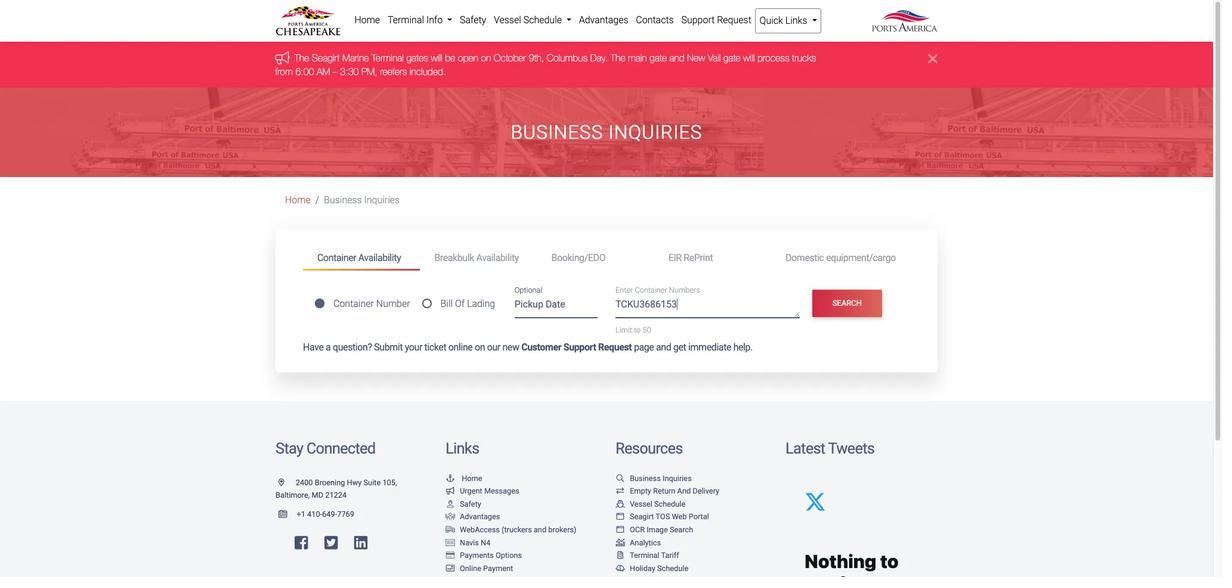 Task type: describe. For each thing, give the bounding box(es) containing it.
lading
[[467, 298, 495, 310]]

availability for breakbulk availability
[[476, 252, 519, 263]]

urgent messages
[[460, 487, 519, 496]]

2400 broening hwy suite 105, baltimore, md 21224 link
[[276, 478, 397, 500]]

1 vertical spatial search
[[670, 526, 693, 535]]

request inside 'support request' link
[[717, 14, 752, 26]]

stay connected
[[276, 440, 375, 457]]

payments options link
[[446, 551, 522, 560]]

urgent
[[460, 487, 482, 496]]

payments
[[460, 551, 494, 560]]

schedule for the holiday schedule link
[[657, 564, 689, 573]]

online
[[460, 564, 481, 573]]

navis n4
[[460, 538, 491, 547]]

ship image
[[616, 501, 625, 509]]

2 vertical spatial business
[[630, 474, 661, 483]]

page
[[634, 342, 654, 353]]

browser image
[[616, 527, 625, 534]]

contacts
[[636, 14, 674, 26]]

tweets
[[828, 440, 875, 457]]

quick links
[[760, 15, 810, 26]]

safety link for urgent messages link
[[446, 500, 481, 509]]

webaccess (truckers and brokers) link
[[446, 526, 577, 535]]

baltimore,
[[276, 491, 310, 500]]

2400 broening hwy suite 105, baltimore, md 21224
[[276, 478, 397, 500]]

support request
[[681, 14, 752, 26]]

submit
[[374, 342, 403, 353]]

terminal info
[[388, 14, 445, 26]]

portal
[[689, 513, 709, 522]]

2 the from the left
[[611, 53, 626, 63]]

analytics image
[[616, 540, 625, 547]]

0 horizontal spatial vessel schedule
[[494, 14, 564, 26]]

enter container numbers
[[616, 286, 700, 295]]

0 vertical spatial vessel
[[494, 14, 521, 26]]

container for container availability
[[317, 252, 356, 263]]

info
[[426, 14, 443, 26]]

numbers
[[669, 286, 700, 295]]

gates
[[407, 53, 429, 63]]

navis
[[460, 538, 479, 547]]

1 vertical spatial and
[[656, 342, 671, 353]]

2 gate from the left
[[724, 53, 741, 63]]

1 vertical spatial vessel schedule
[[630, 500, 686, 509]]

0 horizontal spatial support
[[564, 342, 596, 353]]

latest tweets
[[786, 440, 875, 457]]

map marker alt image
[[279, 479, 294, 487]]

0 vertical spatial home
[[355, 14, 380, 26]]

hand receiving image
[[446, 514, 455, 522]]

0 horizontal spatial bullhorn image
[[276, 51, 295, 64]]

domestic
[[786, 252, 824, 263]]

50
[[643, 326, 651, 334]]

immediate
[[688, 342, 731, 353]]

seagirt inside the seagirt marine terminal gates will be open on october 9th, columbus day. the main gate and new vail gate will process trucks from 6:00 am – 3:30 pm, reefers included.
[[312, 53, 340, 63]]

pm,
[[362, 66, 378, 77]]

seagirt tos web portal
[[630, 513, 709, 522]]

domestic equipment/cargo link
[[771, 247, 910, 269]]

online payment
[[460, 564, 513, 573]]

empty
[[630, 487, 651, 496]]

tariff
[[661, 551, 679, 560]]

am
[[317, 66, 330, 77]]

contacts link
[[632, 8, 678, 32]]

stay
[[276, 440, 303, 457]]

customer
[[521, 342, 561, 353]]

seagirt tos web portal link
[[616, 513, 709, 522]]

container availability link
[[303, 247, 420, 271]]

breakbulk availability link
[[420, 247, 537, 269]]

empty return and delivery
[[630, 487, 719, 496]]

7769
[[337, 510, 354, 519]]

schedule for the bottommost vessel schedule link
[[654, 500, 686, 509]]

1 horizontal spatial support
[[681, 14, 715, 26]]

1 horizontal spatial advantages
[[579, 14, 628, 26]]

delivery
[[693, 487, 719, 496]]

terminal inside the seagirt marine terminal gates will be open on october 9th, columbus day. the main gate and new vail gate will process trucks from 6:00 am – 3:30 pm, reefers included.
[[372, 53, 404, 63]]

a
[[326, 342, 331, 353]]

quick
[[760, 15, 783, 26]]

phone office image
[[279, 511, 297, 519]]

0 vertical spatial business inquiries
[[511, 121, 702, 144]]

1 vertical spatial business inquiries
[[324, 195, 400, 206]]

web
[[672, 513, 687, 522]]

empty return and delivery link
[[616, 487, 719, 496]]

terminal for terminal tariff
[[630, 551, 659, 560]]

search button
[[812, 290, 882, 317]]

+1
[[297, 510, 305, 519]]

exchange image
[[616, 488, 625, 496]]

ocr image search link
[[616, 526, 693, 535]]

(truckers
[[502, 526, 532, 535]]

new
[[503, 342, 519, 353]]

messages
[[484, 487, 519, 496]]

1 gate from the left
[[650, 53, 667, 63]]

equipment/cargo
[[826, 252, 896, 263]]

1 vertical spatial vessel schedule link
[[616, 500, 686, 509]]

home link for terminal info link
[[351, 8, 384, 32]]

included.
[[410, 66, 446, 77]]

latest
[[786, 440, 825, 457]]

october
[[494, 53, 526, 63]]

1 vertical spatial container
[[635, 286, 667, 295]]

from
[[276, 66, 293, 77]]

have
[[303, 342, 324, 353]]

user hard hat image
[[446, 501, 455, 509]]

1 vertical spatial links
[[446, 440, 479, 457]]

1 vertical spatial on
[[475, 342, 485, 353]]

bells image
[[616, 565, 625, 573]]

help.
[[733, 342, 753, 353]]

3:30
[[340, 66, 359, 77]]

linkedin image
[[354, 536, 368, 551]]

2 safety from the top
[[460, 500, 481, 509]]

limit to 50
[[616, 326, 651, 334]]

credit card front image
[[446, 565, 455, 573]]

hwy
[[347, 478, 362, 487]]

customer support request link
[[521, 342, 632, 353]]

day.
[[591, 53, 608, 63]]

649-
[[322, 510, 337, 519]]

ocr image search
[[630, 526, 693, 535]]

file invoice image
[[616, 553, 625, 560]]

21224
[[325, 491, 347, 500]]

terminal info link
[[384, 8, 456, 32]]

the seagirt marine terminal gates will be open on october 9th, columbus day. the main gate and new vail gate will process trucks from 6:00 am – 3:30 pm, reefers included. alert
[[0, 42, 1213, 88]]

2 vertical spatial business inquiries
[[630, 474, 692, 483]]

and inside the seagirt marine terminal gates will be open on october 9th, columbus day. the main gate and new vail gate will process trucks from 6:00 am – 3:30 pm, reefers included.
[[670, 53, 685, 63]]

container availability
[[317, 252, 401, 263]]

of
[[455, 298, 465, 310]]



Task type: locate. For each thing, give the bounding box(es) containing it.
open
[[458, 53, 479, 63]]

0 vertical spatial vessel schedule link
[[490, 8, 575, 32]]

support request link
[[678, 8, 755, 32]]

availability right breakbulk on the left
[[476, 252, 519, 263]]

breakbulk
[[434, 252, 474, 263]]

1 horizontal spatial home link
[[351, 8, 384, 32]]

1 horizontal spatial bullhorn image
[[446, 488, 455, 496]]

eir reprint link
[[654, 247, 771, 269]]

resources
[[616, 440, 683, 457]]

facebook square image
[[295, 536, 308, 551]]

0 vertical spatial links
[[785, 15, 807, 26]]

1 vertical spatial safety
[[460, 500, 481, 509]]

1 safety from the top
[[460, 14, 486, 26]]

support
[[681, 14, 715, 26], [564, 342, 596, 353]]

container left number
[[333, 298, 374, 310]]

business inquiries link
[[616, 474, 692, 483]]

have a question? submit your ticket online on our new customer support request page and get immediate help.
[[303, 342, 753, 353]]

bullhorn image
[[276, 51, 295, 64], [446, 488, 455, 496]]

eir
[[669, 252, 682, 263]]

vessel schedule up 9th,
[[494, 14, 564, 26]]

columbus
[[547, 53, 588, 63]]

container right enter
[[635, 286, 667, 295]]

analytics
[[630, 538, 661, 547]]

0 horizontal spatial request
[[598, 342, 632, 353]]

be
[[445, 53, 456, 63]]

support up the new
[[681, 14, 715, 26]]

home
[[355, 14, 380, 26], [285, 195, 311, 206], [462, 474, 482, 483]]

and
[[670, 53, 685, 63], [656, 342, 671, 353], [534, 526, 546, 535]]

1 vertical spatial schedule
[[654, 500, 686, 509]]

the right day.
[[611, 53, 626, 63]]

bill
[[441, 298, 453, 310]]

will left be
[[431, 53, 443, 63]]

payments options
[[460, 551, 522, 560]]

advantages link
[[575, 8, 632, 32], [446, 513, 500, 522]]

vessel up october
[[494, 14, 521, 26]]

1 horizontal spatial vessel schedule
[[630, 500, 686, 509]]

safety link up "open"
[[456, 8, 490, 32]]

safety up "open"
[[460, 14, 486, 26]]

2 vertical spatial schedule
[[657, 564, 689, 573]]

vessel schedule link down empty
[[616, 500, 686, 509]]

links
[[785, 15, 807, 26], [446, 440, 479, 457]]

terminal left 'info'
[[388, 14, 424, 26]]

availability for container availability
[[358, 252, 401, 263]]

9th,
[[529, 53, 545, 63]]

0 vertical spatial business
[[511, 121, 603, 144]]

search down web
[[670, 526, 693, 535]]

0 horizontal spatial links
[[446, 440, 479, 457]]

will left process
[[744, 53, 755, 63]]

inquiries
[[609, 121, 702, 144], [364, 195, 400, 206], [663, 474, 692, 483]]

advantages link up webaccess
[[446, 513, 500, 522]]

optional
[[515, 286, 542, 295]]

1 horizontal spatial home
[[355, 14, 380, 26]]

our
[[487, 342, 500, 353]]

410-
[[307, 510, 322, 519]]

safety link down urgent
[[446, 500, 481, 509]]

schedule up seagirt tos web portal
[[654, 500, 686, 509]]

0 vertical spatial seagirt
[[312, 53, 340, 63]]

2 horizontal spatial business
[[630, 474, 661, 483]]

and left the new
[[670, 53, 685, 63]]

1 horizontal spatial gate
[[724, 53, 741, 63]]

1 horizontal spatial vessel
[[630, 500, 652, 509]]

availability up container number
[[358, 252, 401, 263]]

terminal tariff
[[630, 551, 679, 560]]

vessel schedule link
[[490, 8, 575, 32], [616, 500, 686, 509]]

schedule inside vessel schedule link
[[524, 14, 562, 26]]

schedule up 9th,
[[524, 14, 562, 26]]

terminal for terminal info
[[388, 14, 424, 26]]

bullhorn image inside urgent messages link
[[446, 488, 455, 496]]

links up anchor image
[[446, 440, 479, 457]]

Enter Container Numbers text field
[[616, 298, 800, 318]]

0 horizontal spatial search
[[670, 526, 693, 535]]

0 horizontal spatial gate
[[650, 53, 667, 63]]

navis n4 link
[[446, 538, 491, 547]]

0 vertical spatial schedule
[[524, 14, 562, 26]]

tos
[[656, 513, 670, 522]]

0 horizontal spatial the
[[295, 53, 310, 63]]

1 horizontal spatial vessel schedule link
[[616, 500, 686, 509]]

1 horizontal spatial availability
[[476, 252, 519, 263]]

0 vertical spatial vessel schedule
[[494, 14, 564, 26]]

advantages up day.
[[579, 14, 628, 26]]

ticket
[[424, 342, 446, 353]]

0 horizontal spatial business
[[324, 195, 362, 206]]

1 horizontal spatial seagirt
[[630, 513, 654, 522]]

2 vertical spatial inquiries
[[663, 474, 692, 483]]

1 horizontal spatial business
[[511, 121, 603, 144]]

container number
[[333, 298, 410, 310]]

terminal up reefers
[[372, 53, 404, 63]]

2 vertical spatial and
[[534, 526, 546, 535]]

and left brokers)
[[534, 526, 546, 535]]

schedule down tariff
[[657, 564, 689, 573]]

request
[[717, 14, 752, 26], [598, 342, 632, 353]]

0 vertical spatial inquiries
[[609, 121, 702, 144]]

question?
[[333, 342, 372, 353]]

1 will from the left
[[431, 53, 443, 63]]

bill of lading
[[441, 298, 495, 310]]

gate right 'main'
[[650, 53, 667, 63]]

0 vertical spatial container
[[317, 252, 356, 263]]

6:00
[[296, 66, 314, 77]]

2 availability from the left
[[476, 252, 519, 263]]

terminal tariff link
[[616, 551, 679, 560]]

breakbulk availability
[[434, 252, 519, 263]]

0 horizontal spatial will
[[431, 53, 443, 63]]

0 vertical spatial safety
[[460, 14, 486, 26]]

terminal
[[388, 14, 424, 26], [372, 53, 404, 63], [630, 551, 659, 560]]

0 horizontal spatial vessel
[[494, 14, 521, 26]]

2 horizontal spatial home
[[462, 474, 482, 483]]

1 vertical spatial support
[[564, 342, 596, 353]]

0 vertical spatial home link
[[351, 8, 384, 32]]

1 vertical spatial safety link
[[446, 500, 481, 509]]

vessel down empty
[[630, 500, 652, 509]]

terminal down analytics
[[630, 551, 659, 560]]

Optional text field
[[515, 295, 598, 318]]

seagirt up ocr
[[630, 513, 654, 522]]

and left "get"
[[656, 342, 671, 353]]

payment
[[483, 564, 513, 573]]

webaccess (truckers and brokers)
[[460, 526, 577, 535]]

1 horizontal spatial the
[[611, 53, 626, 63]]

on inside the seagirt marine terminal gates will be open on october 9th, columbus day. the main gate and new vail gate will process trucks from 6:00 am – 3:30 pm, reefers included.
[[481, 53, 491, 63]]

close image
[[929, 52, 938, 66]]

0 vertical spatial bullhorn image
[[276, 51, 295, 64]]

0 vertical spatial on
[[481, 53, 491, 63]]

search inside search button
[[833, 299, 862, 308]]

0 horizontal spatial home
[[285, 195, 311, 206]]

booking/edo link
[[537, 247, 654, 269]]

bullhorn image down anchor image
[[446, 488, 455, 496]]

to
[[634, 326, 641, 334]]

connected
[[306, 440, 375, 457]]

suite
[[364, 478, 381, 487]]

truck container image
[[446, 527, 455, 534]]

2 vertical spatial home link
[[446, 474, 482, 483]]

1 vertical spatial bullhorn image
[[446, 488, 455, 496]]

the
[[295, 53, 310, 63], [611, 53, 626, 63]]

0 vertical spatial support
[[681, 14, 715, 26]]

webaccess
[[460, 526, 500, 535]]

number
[[376, 298, 410, 310]]

0 vertical spatial safety link
[[456, 8, 490, 32]]

0 horizontal spatial vessel schedule link
[[490, 8, 575, 32]]

gate right vail
[[724, 53, 741, 63]]

online
[[448, 342, 473, 353]]

request left quick
[[717, 14, 752, 26]]

search image
[[616, 475, 625, 483]]

safety down urgent
[[460, 500, 481, 509]]

process
[[758, 53, 790, 63]]

home link for urgent messages link
[[446, 474, 482, 483]]

0 horizontal spatial advantages
[[460, 513, 500, 522]]

n4
[[481, 538, 491, 547]]

0 horizontal spatial home link
[[285, 195, 311, 206]]

analytics link
[[616, 538, 661, 547]]

on right "open"
[[481, 53, 491, 63]]

0 vertical spatial and
[[670, 53, 685, 63]]

container storage image
[[446, 540, 455, 547]]

1 vertical spatial request
[[598, 342, 632, 353]]

1 availability from the left
[[358, 252, 401, 263]]

1 vertical spatial business
[[324, 195, 362, 206]]

enter
[[616, 286, 633, 295]]

1 horizontal spatial advantages link
[[575, 8, 632, 32]]

1 vertical spatial home link
[[285, 195, 311, 206]]

business inquiries
[[511, 121, 702, 144], [324, 195, 400, 206], [630, 474, 692, 483]]

2 will from the left
[[744, 53, 755, 63]]

eir reprint
[[669, 252, 713, 263]]

vail
[[708, 53, 721, 63]]

seagirt up am
[[312, 53, 340, 63]]

request down limit
[[598, 342, 632, 353]]

online payment link
[[446, 564, 513, 573]]

2 vertical spatial container
[[333, 298, 374, 310]]

container up container number
[[317, 252, 356, 263]]

twitter square image
[[324, 536, 338, 551]]

options
[[496, 551, 522, 560]]

on left our
[[475, 342, 485, 353]]

1 vertical spatial advantages
[[460, 513, 500, 522]]

0 horizontal spatial availability
[[358, 252, 401, 263]]

0 horizontal spatial advantages link
[[446, 513, 500, 522]]

1 vertical spatial seagirt
[[630, 513, 654, 522]]

reprint
[[684, 252, 713, 263]]

holiday
[[630, 564, 655, 573]]

1 horizontal spatial links
[[785, 15, 807, 26]]

1 horizontal spatial request
[[717, 14, 752, 26]]

0 vertical spatial advantages link
[[575, 8, 632, 32]]

links right quick
[[785, 15, 807, 26]]

2 vertical spatial home
[[462, 474, 482, 483]]

0 vertical spatial advantages
[[579, 14, 628, 26]]

search down domestic equipment/cargo link
[[833, 299, 862, 308]]

ocr
[[630, 526, 645, 535]]

reefers
[[380, 66, 407, 77]]

advantages link up day.
[[575, 8, 632, 32]]

your
[[405, 342, 422, 353]]

the up 6:00
[[295, 53, 310, 63]]

2 horizontal spatial home link
[[446, 474, 482, 483]]

vessel schedule link up 9th,
[[490, 8, 575, 32]]

1 vertical spatial home
[[285, 195, 311, 206]]

advantages up webaccess
[[460, 513, 500, 522]]

safety link for terminal info link
[[456, 8, 490, 32]]

bullhorn image up from
[[276, 51, 295, 64]]

the seagirt marine terminal gates will be open on october 9th, columbus day. the main gate and new vail gate will process trucks from 6:00 am – 3:30 pm, reefers included.
[[276, 53, 817, 77]]

1 vertical spatial advantages link
[[446, 513, 500, 522]]

terminal inside terminal info link
[[388, 14, 424, 26]]

1 vertical spatial vessel
[[630, 500, 652, 509]]

1 horizontal spatial search
[[833, 299, 862, 308]]

0 vertical spatial search
[[833, 299, 862, 308]]

1 horizontal spatial will
[[744, 53, 755, 63]]

urgent messages link
[[446, 487, 519, 496]]

browser image
[[616, 514, 625, 522]]

0 vertical spatial request
[[717, 14, 752, 26]]

schedule
[[524, 14, 562, 26], [654, 500, 686, 509], [657, 564, 689, 573]]

vessel schedule up seagirt tos web portal link
[[630, 500, 686, 509]]

+1 410-649-7769 link
[[276, 510, 354, 519]]

1 vertical spatial terminal
[[372, 53, 404, 63]]

business
[[511, 121, 603, 144], [324, 195, 362, 206], [630, 474, 661, 483]]

get
[[673, 342, 686, 353]]

new
[[687, 53, 706, 63]]

–
[[333, 66, 338, 77]]

container for container number
[[333, 298, 374, 310]]

1 vertical spatial inquiries
[[364, 195, 400, 206]]

2 vertical spatial terminal
[[630, 551, 659, 560]]

domestic equipment/cargo
[[786, 252, 896, 263]]

credit card image
[[446, 553, 455, 560]]

trucks
[[793, 53, 817, 63]]

safety
[[460, 14, 486, 26], [460, 500, 481, 509]]

the seagirt marine terminal gates will be open on october 9th, columbus day. the main gate and new vail gate will process trucks from 6:00 am – 3:30 pm, reefers included. link
[[276, 53, 817, 77]]

0 vertical spatial terminal
[[388, 14, 424, 26]]

holiday schedule link
[[616, 564, 689, 573]]

0 horizontal spatial seagirt
[[312, 53, 340, 63]]

main
[[628, 53, 647, 63]]

anchor image
[[446, 475, 455, 483]]

support right 'customer'
[[564, 342, 596, 353]]

on
[[481, 53, 491, 63], [475, 342, 485, 353]]

1 the from the left
[[295, 53, 310, 63]]



Task type: vqa. For each thing, say whether or not it's contained in the screenshot.
Confirm Password 'password field'
no



